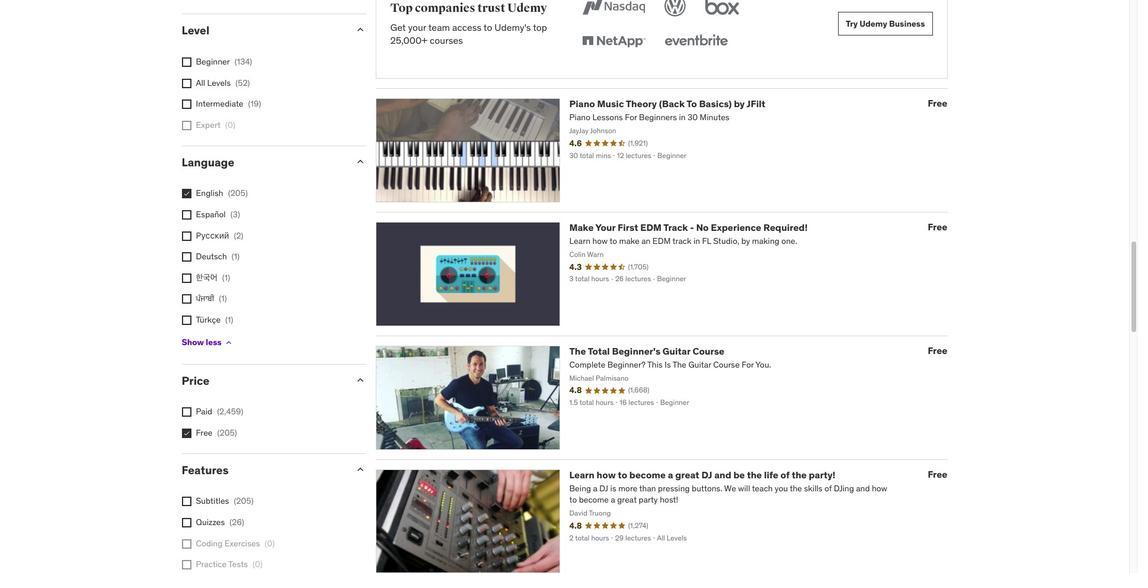 Task type: locate. For each thing, give the bounding box(es) containing it.
русский
[[196, 230, 229, 241]]

(0)
[[225, 120, 235, 130], [265, 539, 275, 549], [253, 560, 263, 571]]

xsmall image right less
[[224, 338, 234, 348]]

piano music theory (back to basics) by jfilt
[[570, 98, 766, 110]]

by
[[734, 98, 745, 110]]

all levels (52)
[[196, 78, 250, 88]]

xsmall image left deutsch
[[182, 253, 191, 262]]

english
[[196, 188, 223, 199]]

xsmall image left english
[[182, 189, 191, 199]]

(1) for ਪੰਜਾਬੀ (1)
[[219, 294, 227, 304]]

features
[[182, 463, 229, 478]]

2 small image from the top
[[354, 464, 366, 476]]

3 xsmall image from the top
[[182, 253, 191, 262]]

beginner's
[[612, 346, 661, 357]]

0 horizontal spatial the
[[747, 469, 762, 481]]

top
[[390, 1, 413, 15]]

1 horizontal spatial to
[[618, 469, 628, 481]]

learn
[[570, 469, 595, 481]]

(205) for english (205)
[[228, 188, 248, 199]]

1 horizontal spatial (0)
[[253, 560, 263, 571]]

small image
[[354, 156, 366, 168], [354, 464, 366, 476]]

0 horizontal spatial (0)
[[225, 120, 235, 130]]

xsmall image left español at the left of page
[[182, 211, 191, 220]]

xsmall image left beginner
[[182, 58, 191, 67]]

xsmall image left subtitles
[[182, 498, 191, 507]]

(0) right tests
[[253, 560, 263, 571]]

5 xsmall image from the top
[[182, 561, 191, 571]]

party!
[[809, 469, 836, 481]]

your
[[596, 222, 616, 234]]

small image for features
[[354, 464, 366, 476]]

experience
[[711, 222, 762, 234]]

udemy
[[508, 1, 547, 15], [860, 18, 888, 29]]

expert
[[196, 120, 221, 130]]

language button
[[182, 155, 345, 169]]

the right of
[[792, 469, 807, 481]]

(0) for tests
[[253, 560, 263, 571]]

piano music theory (back to basics) by jfilt link
[[570, 98, 766, 110]]

xsmall image left practice
[[182, 561, 191, 571]]

learn how to become a great dj and be the life of the party! link
[[570, 469, 836, 481]]

xsmall image left русский
[[182, 232, 191, 241]]

1 vertical spatial (205)
[[217, 428, 237, 439]]

(1) for türkçe (1)
[[225, 315, 233, 326]]

free
[[928, 97, 948, 109], [928, 221, 948, 233], [928, 345, 948, 357], [196, 428, 213, 439], [928, 469, 948, 481]]

xsmall image for quizzes (26)
[[182, 519, 191, 528]]

free for experience
[[928, 221, 948, 233]]

1 the from the left
[[747, 469, 762, 481]]

udemy right try
[[860, 18, 888, 29]]

the
[[747, 469, 762, 481], [792, 469, 807, 481]]

2 xsmall image from the top
[[182, 79, 191, 88]]

be
[[734, 469, 745, 481]]

2 horizontal spatial (0)
[[265, 539, 275, 549]]

0 vertical spatial (0)
[[225, 120, 235, 130]]

xsmall image
[[182, 100, 191, 109], [182, 121, 191, 130], [182, 189, 191, 199], [182, 211, 191, 220], [182, 232, 191, 241], [182, 274, 191, 283], [182, 295, 191, 304], [182, 316, 191, 326], [224, 338, 234, 348], [182, 408, 191, 418], [182, 429, 191, 439], [182, 519, 191, 528], [182, 540, 191, 549]]

get
[[390, 21, 406, 33]]

how
[[597, 469, 616, 481]]

1 horizontal spatial udemy
[[860, 18, 888, 29]]

ਪੰਜਾਬੀ (1)
[[196, 294, 227, 304]]

deutsch
[[196, 252, 227, 262]]

companies
[[415, 1, 475, 15]]

0 vertical spatial to
[[484, 21, 492, 33]]

the total beginner's guitar course link
[[570, 346, 725, 357]]

(2,459)
[[217, 407, 243, 418]]

small image for level
[[354, 24, 366, 36]]

(1) right 'ਪੰਜਾਬੀ'
[[219, 294, 227, 304]]

(1) down (2)
[[232, 252, 240, 262]]

course
[[693, 346, 725, 357]]

(205) down the (2,459)
[[217, 428, 237, 439]]

xsmall image for subtitles
[[182, 498, 191, 507]]

(1)
[[232, 252, 240, 262], [222, 273, 230, 283], [219, 294, 227, 304], [225, 315, 233, 326]]

deutsch (1)
[[196, 252, 240, 262]]

quizzes (26)
[[196, 518, 244, 528]]

track
[[664, 222, 688, 234]]

the right be
[[747, 469, 762, 481]]

free for jfilt
[[928, 97, 948, 109]]

4 xsmall image from the top
[[182, 498, 191, 507]]

xsmall image for coding exercises (0)
[[182, 540, 191, 549]]

1 vertical spatial udemy
[[860, 18, 888, 29]]

한국어 (1)
[[196, 273, 230, 283]]

to
[[484, 21, 492, 33], [618, 469, 628, 481]]

xsmall image for intermediate (19)
[[182, 100, 191, 109]]

(0) for exercises
[[265, 539, 275, 549]]

beginner (134)
[[196, 56, 252, 67]]

dj
[[702, 469, 713, 481]]

small image
[[354, 24, 366, 36], [354, 375, 366, 386]]

1 horizontal spatial the
[[792, 469, 807, 481]]

0 vertical spatial (205)
[[228, 188, 248, 199]]

the total beginner's guitar course
[[570, 346, 725, 357]]

xsmall image left 'ਪੰਜਾਬੀ'
[[182, 295, 191, 304]]

0 vertical spatial small image
[[354, 24, 366, 36]]

courses
[[430, 34, 463, 46]]

exercises
[[225, 539, 260, 549]]

1 xsmall image from the top
[[182, 58, 191, 67]]

great
[[676, 469, 700, 481]]

0 vertical spatial small image
[[354, 156, 366, 168]]

first
[[618, 222, 638, 234]]

1 vertical spatial small image
[[354, 464, 366, 476]]

xsmall image left türkçe
[[182, 316, 191, 326]]

to down trust
[[484, 21, 492, 33]]

(205) up (3) at top left
[[228, 188, 248, 199]]

xsmall image for all
[[182, 79, 191, 88]]

xsmall image for español (3)
[[182, 211, 191, 220]]

show
[[182, 338, 204, 348]]

netapp image
[[580, 29, 648, 55]]

udemy's
[[495, 21, 531, 33]]

xsmall image left free (205)
[[182, 429, 191, 439]]

coding
[[196, 539, 223, 549]]

udemy up top
[[508, 1, 547, 15]]

(0) down intermediate (19)
[[225, 120, 235, 130]]

2 vertical spatial (0)
[[253, 560, 263, 571]]

1 small image from the top
[[354, 156, 366, 168]]

price
[[182, 374, 210, 388]]

jfilt
[[747, 98, 766, 110]]

0 horizontal spatial to
[[484, 21, 492, 33]]

xsmall image for beginner
[[182, 58, 191, 67]]

(0) right exercises
[[265, 539, 275, 549]]

한국어
[[196, 273, 218, 283]]

xsmall image left the 'coding'
[[182, 540, 191, 549]]

1 vertical spatial small image
[[354, 375, 366, 386]]

1 small image from the top
[[354, 24, 366, 36]]

and
[[715, 469, 732, 481]]

(2)
[[234, 230, 243, 241]]

0 horizontal spatial udemy
[[508, 1, 547, 15]]

(1) right türkçe
[[225, 315, 233, 326]]

xsmall image left expert on the top left of page
[[182, 121, 191, 130]]

español
[[196, 209, 226, 220]]

box image
[[703, 0, 743, 19]]

subtitles (205)
[[196, 497, 254, 507]]

2 small image from the top
[[354, 375, 366, 386]]

xsmall image left 'quizzes'
[[182, 519, 191, 528]]

xsmall image left all
[[182, 79, 191, 88]]

total
[[588, 346, 610, 357]]

access
[[452, 21, 482, 33]]

1 vertical spatial (0)
[[265, 539, 275, 549]]

xsmall image left intermediate
[[182, 100, 191, 109]]

try
[[846, 18, 858, 29]]

(205)
[[228, 188, 248, 199], [217, 428, 237, 439], [234, 497, 254, 507]]

xsmall image left paid
[[182, 408, 191, 418]]

xsmall image left 한국어
[[182, 274, 191, 283]]

intermediate (19)
[[196, 99, 261, 109]]

türkçe (1)
[[196, 315, 233, 326]]

xsmall image
[[182, 58, 191, 67], [182, 79, 191, 88], [182, 253, 191, 262], [182, 498, 191, 507], [182, 561, 191, 571]]

-
[[690, 222, 694, 234]]

2 vertical spatial (205)
[[234, 497, 254, 507]]

level
[[182, 23, 210, 38]]

(1) right 한국어
[[222, 273, 230, 283]]

0 vertical spatial udemy
[[508, 1, 547, 15]]

(205) up (26)
[[234, 497, 254, 507]]

to right the how on the bottom right
[[618, 469, 628, 481]]



Task type: describe. For each thing, give the bounding box(es) containing it.
quizzes
[[196, 518, 225, 528]]

english (205)
[[196, 188, 248, 199]]

xsmall image for русский (2)
[[182, 232, 191, 241]]

the
[[570, 346, 586, 357]]

required!
[[764, 222, 808, 234]]

guitar
[[663, 346, 691, 357]]

language
[[182, 155, 234, 169]]

practice
[[196, 560, 227, 571]]

intermediate
[[196, 99, 243, 109]]

levels
[[207, 78, 231, 88]]

eventbrite image
[[663, 29, 731, 55]]

coding exercises (0)
[[196, 539, 275, 549]]

xsmall image for türkçe (1)
[[182, 316, 191, 326]]

team
[[429, 21, 450, 33]]

trust
[[478, 1, 505, 15]]

no
[[696, 222, 709, 234]]

less
[[206, 338, 222, 348]]

become
[[630, 469, 666, 481]]

small image for price
[[354, 375, 366, 386]]

(back
[[659, 98, 685, 110]]

ਪੰਜਾਬੀ
[[196, 294, 214, 304]]

show less button
[[182, 331, 234, 355]]

learn how to become a great dj and be the life of the party!
[[570, 469, 836, 481]]

expert (0)
[[196, 120, 235, 130]]

paid
[[196, 407, 212, 418]]

русский (2)
[[196, 230, 243, 241]]

features button
[[182, 463, 345, 478]]

try udemy business
[[846, 18, 925, 29]]

basics)
[[699, 98, 732, 110]]

(205) for free (205)
[[217, 428, 237, 439]]

(134)
[[235, 56, 252, 67]]

(19)
[[248, 99, 261, 109]]

edm
[[641, 222, 662, 234]]

(1) for deutsch (1)
[[232, 252, 240, 262]]

beginner
[[196, 56, 230, 67]]

nasdaq image
[[580, 0, 648, 19]]

xsmall image for english (205)
[[182, 189, 191, 199]]

(26)
[[230, 518, 244, 528]]

make
[[570, 222, 594, 234]]

small image for language
[[354, 156, 366, 168]]

(52)
[[236, 78, 250, 88]]

theory
[[626, 98, 657, 110]]

25,000+
[[390, 34, 428, 46]]

español (3)
[[196, 209, 240, 220]]

your
[[408, 21, 426, 33]]

xsmall image for free (205)
[[182, 429, 191, 439]]

try udemy business link
[[838, 12, 933, 36]]

a
[[668, 469, 673, 481]]

practice tests (0)
[[196, 560, 263, 571]]

udemy inside try udemy business link
[[860, 18, 888, 29]]

xsmall image for ਪੰਜਾਬੀ (1)
[[182, 295, 191, 304]]

udemy inside top companies trust udemy get your team access to udemy's top 25,000+ courses
[[508, 1, 547, 15]]

2 the from the left
[[792, 469, 807, 481]]

xsmall image for 한국어 (1)
[[182, 274, 191, 283]]

(3)
[[231, 209, 240, 220]]

xsmall image for paid (2,459)
[[182, 408, 191, 418]]

free (205)
[[196, 428, 237, 439]]

xsmall image for expert (0)
[[182, 121, 191, 130]]

make your first edm track - no experience required!
[[570, 222, 808, 234]]

1 vertical spatial to
[[618, 469, 628, 481]]

top companies trust udemy get your team access to udemy's top 25,000+ courses
[[390, 1, 547, 46]]

to inside top companies trust udemy get your team access to udemy's top 25,000+ courses
[[484, 21, 492, 33]]

all
[[196, 78, 205, 88]]

türkçe
[[196, 315, 221, 326]]

price button
[[182, 374, 345, 388]]

volkswagen image
[[663, 0, 689, 19]]

xsmall image inside the show less "button"
[[224, 338, 234, 348]]

piano
[[570, 98, 595, 110]]

music
[[597, 98, 624, 110]]

life
[[764, 469, 779, 481]]

free for and
[[928, 469, 948, 481]]

xsmall image for practice
[[182, 561, 191, 571]]

(1) for 한국어 (1)
[[222, 273, 230, 283]]

to
[[687, 98, 697, 110]]

level button
[[182, 23, 345, 38]]

show less
[[182, 338, 222, 348]]

subtitles
[[196, 497, 229, 507]]

business
[[889, 18, 925, 29]]

paid (2,459)
[[196, 407, 243, 418]]

tests
[[228, 560, 248, 571]]

of
[[781, 469, 790, 481]]

top
[[533, 21, 547, 33]]

xsmall image for deutsch
[[182, 253, 191, 262]]

(205) for subtitles (205)
[[234, 497, 254, 507]]



Task type: vqa. For each thing, say whether or not it's contained in the screenshot.
Paid
yes



